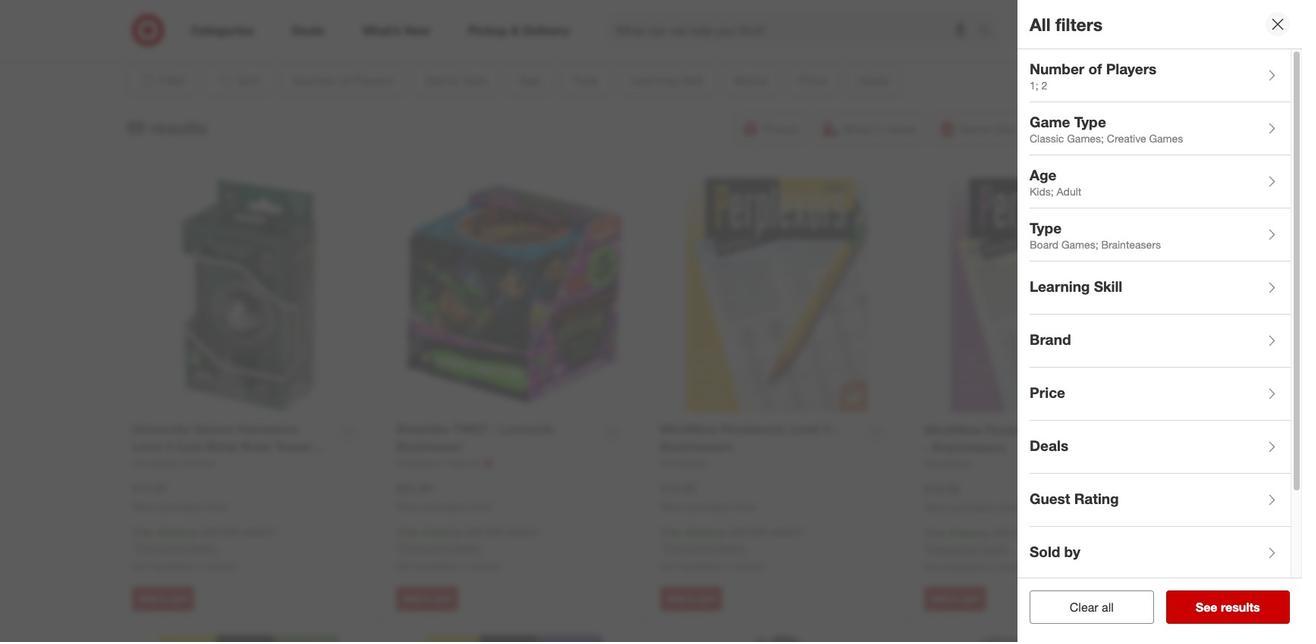 Task type: locate. For each thing, give the bounding box(es) containing it.
type up board
[[1030, 219, 1062, 237]]

game type classic games; creative games
[[1030, 113, 1183, 145]]

$16.95
[[660, 481, 697, 496], [924, 482, 961, 497]]

orders*
[[242, 526, 277, 539], [506, 526, 541, 539], [770, 526, 805, 539], [1035, 527, 1069, 540]]

learning skill
[[1030, 278, 1123, 295]]

$25.99 when purchased online
[[396, 481, 493, 513]]

clear all
[[1070, 600, 1114, 616]]

number
[[1030, 60, 1085, 77]]

not
[[132, 560, 149, 573], [396, 560, 413, 573], [660, 560, 677, 573], [924, 561, 942, 574]]

type
[[1075, 113, 1107, 130], [1030, 219, 1062, 237]]

price
[[1030, 384, 1066, 401]]

clear all button
[[1030, 591, 1154, 625]]

0 vertical spatial results
[[151, 117, 207, 138]]

stores
[[207, 560, 237, 573], [472, 560, 501, 573], [736, 560, 765, 573], [1000, 561, 1029, 574]]

when inside $14.87 when purchased online
[[132, 501, 156, 513]]

sold by
[[1030, 543, 1081, 561]]

guest rating button
[[1030, 474, 1291, 528]]

$14.87
[[132, 481, 168, 496]]

deals button
[[1030, 421, 1291, 474]]

0 vertical spatial type
[[1075, 113, 1107, 130]]

guest rating
[[1030, 490, 1119, 507]]

results inside see results button
[[1221, 600, 1260, 616]]

0 vertical spatial games;
[[1067, 132, 1104, 145]]

price button
[[1030, 368, 1291, 421]]

type inside type board games; brainteasers
[[1030, 219, 1062, 237]]

99
[[126, 117, 146, 138]]

learning skill button
[[1030, 262, 1291, 315]]

clear
[[1070, 600, 1099, 616]]

available
[[152, 560, 193, 573], [416, 560, 457, 573], [680, 560, 722, 573], [945, 561, 986, 574]]

0 horizontal spatial type
[[1030, 219, 1062, 237]]

with
[[200, 526, 219, 539], [464, 526, 483, 539], [728, 526, 748, 539], [992, 527, 1012, 540]]

$25.99
[[396, 481, 433, 496]]

online
[[204, 501, 228, 513], [468, 501, 493, 513], [732, 501, 757, 513], [997, 502, 1021, 513]]

online inside $25.99 when purchased online
[[468, 501, 493, 513]]

1 vertical spatial type
[[1030, 219, 1062, 237]]

age
[[1030, 166, 1057, 183]]

exclusions apply. button
[[136, 541, 218, 556], [400, 541, 482, 556], [664, 541, 746, 556], [928, 542, 1010, 557]]

board
[[1030, 239, 1059, 252]]

$35
[[222, 526, 239, 539], [486, 526, 503, 539], [750, 526, 768, 539], [1015, 527, 1032, 540]]

learning
[[1030, 278, 1090, 295]]

0 horizontal spatial results
[[151, 117, 207, 138]]

purchased
[[158, 501, 202, 513], [422, 501, 466, 513], [687, 501, 730, 513], [951, 502, 994, 513]]

1 vertical spatial games;
[[1062, 239, 1099, 252]]

games; inside game type classic games; creative games
[[1067, 132, 1104, 145]]

free
[[132, 526, 153, 539], [396, 526, 417, 539], [660, 526, 681, 539], [924, 527, 946, 540]]

results right 99
[[151, 117, 207, 138]]

games; right board
[[1062, 239, 1099, 252]]

all
[[1030, 13, 1051, 35]]

1 horizontal spatial $16.95 when purchased online
[[924, 482, 1021, 513]]

games; inside type board games; brainteasers
[[1062, 239, 1099, 252]]

apply.
[[190, 542, 218, 555], [454, 542, 482, 555], [718, 542, 746, 555], [982, 543, 1010, 556]]

1 horizontal spatial type
[[1075, 113, 1107, 130]]

$16.95 when purchased online
[[660, 481, 757, 513], [924, 482, 1021, 513]]

*
[[132, 542, 136, 555], [396, 542, 400, 555], [660, 542, 664, 555], [924, 543, 928, 556]]

99 results
[[126, 117, 207, 138]]

games;
[[1067, 132, 1104, 145], [1062, 239, 1099, 252]]

skill
[[1094, 278, 1123, 295]]

1 horizontal spatial results
[[1221, 600, 1260, 616]]

results right see
[[1221, 600, 1260, 616]]

in
[[196, 560, 204, 573], [460, 560, 469, 573], [724, 560, 733, 573], [989, 561, 997, 574]]

results for see results
[[1221, 600, 1260, 616]]

shipping
[[156, 526, 197, 539], [420, 526, 461, 539], [684, 526, 725, 539], [948, 527, 989, 540]]

exclusions
[[136, 542, 187, 555], [400, 542, 451, 555], [664, 542, 715, 555], [928, 543, 979, 556]]

type inside game type classic games; creative games
[[1075, 113, 1107, 130]]

games; right 'classic'
[[1067, 132, 1104, 145]]

brand
[[1030, 331, 1071, 348]]

free shipping with $35 orders* * exclusions apply. not available in stores
[[132, 526, 277, 573], [396, 526, 541, 573], [660, 526, 805, 573], [924, 527, 1069, 574]]

when inside $25.99 when purchased online
[[396, 501, 420, 513]]

online inside $14.87 when purchased online
[[204, 501, 228, 513]]

guest
[[1030, 490, 1070, 507]]

results
[[151, 117, 207, 138], [1221, 600, 1260, 616]]

type right 'game'
[[1075, 113, 1107, 130]]

1 vertical spatial results
[[1221, 600, 1260, 616]]

see results button
[[1166, 591, 1290, 625]]

when
[[132, 501, 156, 513], [396, 501, 420, 513], [660, 501, 684, 513], [924, 502, 948, 513]]



Task type: describe. For each thing, give the bounding box(es) containing it.
2
[[1042, 79, 1048, 92]]

0 horizontal spatial $16.95
[[660, 481, 697, 496]]

purchased inside $25.99 when purchased online
[[422, 501, 466, 513]]

all
[[1102, 600, 1114, 616]]

1;
[[1030, 79, 1039, 92]]

by
[[1065, 543, 1081, 561]]

age kids; adult
[[1030, 166, 1082, 198]]

sold by button
[[1030, 528, 1291, 581]]

creative
[[1107, 132, 1147, 145]]

filters
[[1056, 13, 1103, 35]]

kids;
[[1030, 185, 1054, 198]]

$14.87 when purchased online
[[132, 481, 228, 513]]

sponsored
[[1056, 36, 1101, 48]]

of
[[1089, 60, 1102, 77]]

What can we help you find? suggestions appear below search field
[[607, 14, 982, 47]]

see
[[1196, 600, 1218, 616]]

sold
[[1030, 543, 1061, 561]]

brainteasers
[[1102, 239, 1161, 252]]

games
[[1149, 132, 1183, 145]]

search button
[[972, 14, 1008, 50]]

advertisement region
[[190, 0, 1101, 36]]

number of players 1; 2
[[1030, 60, 1157, 92]]

type board games; brainteasers
[[1030, 219, 1161, 252]]

see results
[[1196, 600, 1260, 616]]

brand button
[[1030, 315, 1291, 368]]

results for 99 results
[[151, 117, 207, 138]]

1 horizontal spatial $16.95
[[924, 482, 961, 497]]

game
[[1030, 113, 1071, 130]]

deals
[[1030, 437, 1069, 454]]

0 horizontal spatial $16.95 when purchased online
[[660, 481, 757, 513]]

all filters
[[1030, 13, 1103, 35]]

purchased inside $14.87 when purchased online
[[158, 501, 202, 513]]

classic
[[1030, 132, 1064, 145]]

all filters dialog
[[1018, 0, 1302, 643]]

rating
[[1074, 490, 1119, 507]]

search
[[972, 24, 1008, 39]]

adult
[[1057, 185, 1082, 198]]

players
[[1106, 60, 1157, 77]]



Task type: vqa. For each thing, say whether or not it's contained in the screenshot.
By on the bottom
yes



